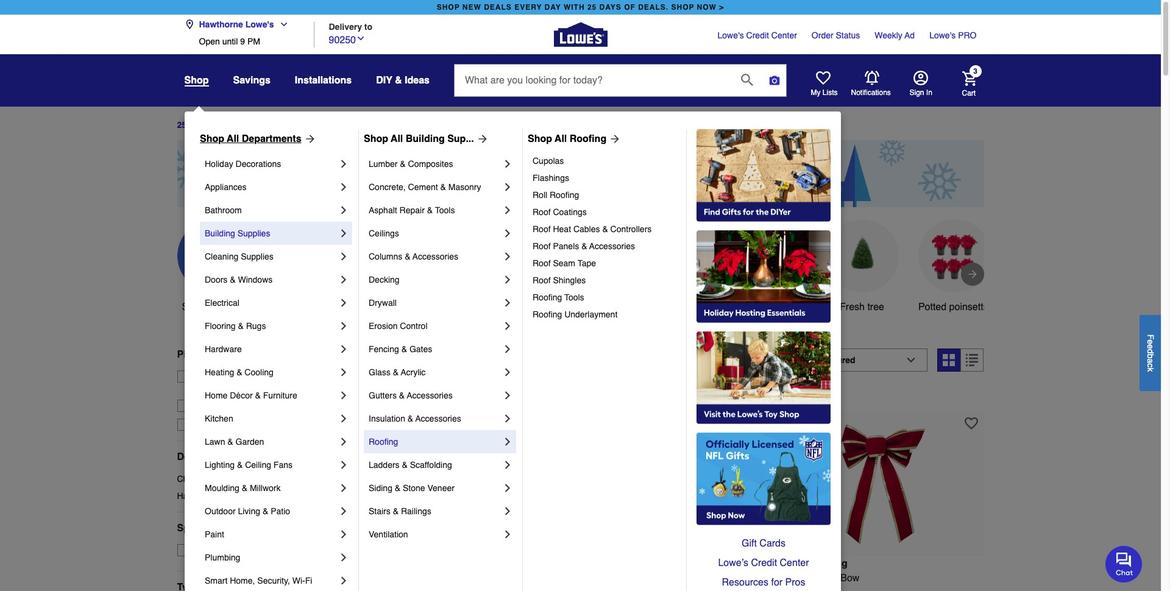 Task type: vqa. For each thing, say whether or not it's contained in the screenshot.
Lowe's PRO link
yes



Task type: describe. For each thing, give the bounding box(es) containing it.
plumbing link
[[205, 546, 338, 569]]

compare for '5013254527' "element" on the right of page
[[803, 391, 838, 400]]

roof coatings link
[[533, 204, 678, 221]]

ventilation
[[369, 530, 408, 540]]

outdoor
[[205, 507, 236, 516]]

search image
[[741, 73, 753, 86]]

count inside 100-count 20.62-ft multicolor incandescent plug-in christmas string lights
[[589, 573, 615, 584]]

arrow right image for shop all building sup...
[[474, 133, 489, 145]]

& inside moulding & millwork link
[[242, 483, 248, 493]]

& inside lighting & ceiling fans link
[[237, 460, 243, 470]]

chevron right image for lawn & garden
[[338, 436, 350, 448]]

diy & ideas
[[376, 75, 430, 86]]

roof heat cables & controllers
[[533, 224, 652, 234]]

stairs & railings
[[369, 507, 431, 516]]

living for holiday living 8.5-in w red bow
[[819, 558, 848, 569]]

& inside gutters & accessories link
[[399, 391, 405, 401]]

led button
[[362, 219, 436, 314]]

roof for roof shingles
[[533, 276, 551, 285]]

chevron right image for concrete, cement & masonry
[[502, 181, 514, 193]]

smart
[[205, 576, 228, 586]]

ft inside 100-count 20.62-ft multicolor incandescent plug-in christmas string lights
[[646, 573, 651, 584]]

ladders & scaffolding link
[[369, 454, 502, 477]]

decking
[[369, 275, 400, 285]]

chat invite button image
[[1106, 546, 1143, 583]]

white inside holiday living 100-count 20.62-ft white incandescent plug- in christmas string lights
[[442, 573, 467, 584]]

cleaning supplies link
[[205, 245, 338, 268]]

lowe's credit center link
[[718, 29, 797, 41]]

incandescent inside holiday living 100-count 20.62-ft white incandescent plug- in christmas string lights
[[470, 573, 528, 584]]

stone
[[403, 483, 425, 493]]

cupolas
[[533, 156, 564, 166]]

visit the lowe's toy shop. image
[[697, 332, 831, 424]]

gutters & accessories
[[369, 391, 453, 401]]

pickup & delivery
[[177, 349, 259, 360]]

kitchen
[[205, 414, 233, 424]]

& up heating on the left of page
[[212, 349, 219, 360]]

asphalt
[[369, 205, 397, 215]]

& inside the roof panels & accessories link
[[582, 241, 587, 251]]

resources
[[722, 577, 769, 588]]

day
[[545, 3, 561, 12]]

paint
[[205, 530, 224, 540]]

1 horizontal spatial tools
[[565, 293, 584, 302]]

0 vertical spatial deals
[[222, 120, 245, 130]]

decking link
[[369, 268, 502, 291]]

chevron right image for gutters & accessories
[[502, 390, 514, 402]]

hardware link
[[205, 338, 338, 361]]

fast delivery
[[195, 420, 245, 430]]

store
[[215, 372, 236, 382]]

lights inside holiday living 100-count 20.62-ft white incandescent plug- in christmas string lights
[[444, 587, 470, 591]]

open until 9 pm
[[199, 37, 260, 46]]

hawthorne for hawthorne lowe's
[[199, 20, 243, 29]]

installations button
[[295, 69, 352, 91]]

diy
[[376, 75, 392, 86]]

& inside insulation & accessories link
[[408, 414, 413, 424]]

deals inside button
[[220, 302, 245, 313]]

coatings
[[553, 207, 587, 217]]

9
[[240, 37, 245, 46]]

chevron right image for columns & accessories
[[502, 251, 514, 263]]

shop for shop
[[184, 75, 209, 86]]

flashings
[[533, 173, 569, 183]]

roofing link
[[369, 430, 502, 454]]

days
[[600, 3, 622, 12]]

lowe's home improvement notification center image
[[865, 71, 879, 85]]

pros
[[786, 577, 806, 588]]

2 e from the top
[[1146, 344, 1156, 349]]

tape
[[578, 258, 596, 268]]

resources for pros link
[[697, 573, 831, 591]]

lowe's
[[718, 558, 749, 569]]

glass
[[369, 368, 391, 377]]

ladders
[[369, 460, 400, 470]]

offers
[[214, 523, 243, 534]]

chevron right image for roofing
[[502, 436, 514, 448]]

doors & windows
[[205, 275, 273, 285]]

roof heat cables & controllers link
[[533, 221, 678, 238]]

plug- inside 100-count 20.62-ft multicolor incandescent plug-in christmas string lights
[[570, 587, 592, 591]]

hawthorne lowe's & nearby stores button
[[195, 383, 327, 395]]

& inside siding & stone veneer link
[[395, 483, 401, 493]]

2 shop from the left
[[671, 3, 695, 12]]

holiday for holiday decorations
[[205, 159, 233, 169]]

chevron right image for glass & acrylic
[[502, 366, 514, 379]]

& inside lumber & composites link
[[400, 159, 406, 169]]

cleaning
[[205, 252, 239, 262]]

1 horizontal spatial arrow right image
[[967, 268, 979, 280]]

& inside doors & windows link
[[230, 275, 236, 285]]

a
[[1146, 358, 1156, 363]]

chevron right image for building supplies
[[338, 227, 350, 240]]

roof panels & accessories link
[[533, 238, 678, 255]]

all for deals
[[207, 302, 218, 313]]

every
[[515, 3, 542, 12]]

chevron right image for insulation & accessories
[[502, 413, 514, 425]]

on sale
[[199, 545, 230, 555]]

& inside stairs & railings link
[[393, 507, 399, 516]]

white button
[[733, 219, 806, 314]]

chevron right image for cleaning supplies
[[338, 251, 350, 263]]

of
[[624, 3, 636, 12]]

chevron right image for decking
[[502, 274, 514, 286]]

outdoor living & patio link
[[205, 500, 338, 523]]

doors
[[205, 275, 228, 285]]

chevron right image for lighting & ceiling fans
[[338, 459, 350, 471]]

camera image
[[769, 74, 781, 87]]

living for outdoor living & patio
[[238, 507, 260, 516]]

1001813120 element
[[358, 389, 415, 401]]

shop all deals
[[182, 302, 245, 313]]

lowe's home improvement cart image
[[962, 71, 977, 86]]

smart home, security, wi-fi link
[[205, 569, 338, 591]]

hanging decoration
[[654, 302, 700, 327]]

grid view image
[[943, 354, 956, 366]]

holiday decorations link
[[205, 152, 338, 176]]

chevron right image for siding & stone veneer
[[502, 482, 514, 494]]

roofing for roofing tools
[[533, 293, 562, 302]]

1 horizontal spatial departments
[[242, 134, 301, 144]]

0 horizontal spatial in
[[447, 355, 458, 372]]

lowe's home improvement lists image
[[816, 71, 831, 85]]

& inside lawn & garden link
[[228, 437, 233, 447]]

paint link
[[205, 523, 338, 546]]

0 horizontal spatial departments
[[177, 452, 237, 463]]

& inside concrete, cement & masonry link
[[440, 182, 446, 192]]

1 vertical spatial 25
[[177, 120, 187, 130]]

1 vertical spatial delivery
[[222, 349, 259, 360]]

in inside holiday living 8.5-in w red bow
[[798, 573, 806, 584]]

ideas
[[405, 75, 430, 86]]

flashings link
[[533, 169, 678, 187]]

christmas inside "link"
[[177, 474, 216, 484]]

chevron right image for lumber & composites
[[502, 158, 514, 170]]

1 vertical spatial savings button
[[455, 219, 528, 314]]

d
[[1146, 349, 1156, 354]]

lumber & composites link
[[369, 152, 502, 176]]

Search Query text field
[[455, 65, 732, 96]]

savings inside savings 'button'
[[474, 302, 509, 313]]

roll roofing
[[533, 190, 579, 200]]

shop for shop all roofing
[[528, 134, 552, 144]]

& inside ladders & scaffolding link
[[402, 460, 408, 470]]

roofing for roofing
[[369, 437, 398, 447]]

8.5-
[[781, 573, 798, 584]]

in inside holiday living 100-count 20.62-ft white incandescent plug- in christmas string lights
[[358, 587, 366, 591]]

compare for 1001813120 element
[[380, 391, 415, 400]]

railings
[[401, 507, 431, 516]]

b
[[1146, 354, 1156, 358]]

roofing inside the shop all roofing link
[[570, 134, 607, 144]]

shop all departments
[[200, 134, 301, 144]]

1 horizontal spatial pickup
[[238, 372, 264, 382]]

lawn & garden
[[205, 437, 264, 447]]

chevron right image for home décor & furniture
[[338, 390, 350, 402]]

chevron down image
[[356, 33, 366, 43]]

roofing inside roll roofing link
[[550, 190, 579, 200]]

center for lowe's credit center
[[780, 558, 809, 569]]

deals
[[484, 3, 512, 12]]

furniture
[[263, 391, 297, 401]]

shop for shop all departments
[[200, 134, 224, 144]]

chevron right image for flooring & rugs
[[338, 320, 350, 332]]

home
[[205, 391, 228, 401]]

multicolor
[[654, 573, 695, 584]]

acrylic
[[401, 368, 426, 377]]

lighting & ceiling fans link
[[205, 454, 338, 477]]

chevron right image for heating & cooling
[[338, 366, 350, 379]]

fencing & gates
[[369, 344, 432, 354]]

special offers button
[[177, 513, 339, 544]]

chevron right image for holiday decorations
[[338, 158, 350, 170]]

holiday for holiday living
[[554, 302, 586, 313]]

christmas inside 100-count 20.62-ft multicolor incandescent plug-in christmas string lights
[[603, 587, 647, 591]]

roof panels & accessories
[[533, 241, 635, 251]]

& inside heating & cooling link
[[237, 368, 242, 377]]

erosion
[[369, 321, 398, 331]]

living for holiday living
[[589, 302, 615, 313]]

home décor & furniture link
[[205, 384, 338, 407]]

chevron right image for appliances
[[338, 181, 350, 193]]

lists
[[823, 88, 838, 97]]

chevron right image for paint
[[338, 529, 350, 541]]

my
[[811, 88, 821, 97]]

chevron right image for smart home, security, wi-fi
[[338, 575, 350, 587]]

& inside columns & accessories link
[[405, 252, 411, 262]]

chevron right image for outdoor living & patio
[[338, 505, 350, 518]]

living for holiday living 100-count 20.62-ft white incandescent plug- in christmas string lights
[[396, 558, 425, 569]]

lowe's home improvement logo image
[[554, 8, 607, 61]]

1 e from the top
[[1146, 339, 1156, 344]]

home,
[[230, 576, 255, 586]]

white inside button
[[757, 302, 782, 313]]

lowe's inside button
[[246, 20, 274, 29]]

& inside glass & acrylic 'link'
[[393, 368, 399, 377]]

credit for lowe's
[[747, 30, 769, 40]]



Task type: locate. For each thing, give the bounding box(es) containing it.
string down ventilation link
[[415, 587, 441, 591]]

0 horizontal spatial incandescent
[[470, 573, 528, 584]]

1 lights from the left
[[444, 587, 470, 591]]

lowe's up the pm
[[246, 20, 274, 29]]

electrical link
[[205, 291, 338, 315]]

& right cement on the left
[[440, 182, 446, 192]]

roof inside roof heat cables & controllers link
[[533, 224, 551, 234]]

chevron right image for fencing & gates
[[502, 343, 514, 355]]

savings up 198 products in holiday decorations
[[474, 302, 509, 313]]

roofing inside roofing underlayment link
[[533, 310, 562, 319]]

chevron right image for hardware
[[338, 343, 350, 355]]

& down cables
[[582, 241, 587, 251]]

chevron right image for ceilings
[[502, 227, 514, 240]]

all inside 'shop all building sup...' link
[[391, 134, 403, 144]]

& inside "asphalt repair & tools" link
[[427, 205, 433, 215]]

chevron right image
[[338, 158, 350, 170], [502, 158, 514, 170], [338, 181, 350, 193], [502, 181, 514, 193], [502, 251, 514, 263], [338, 274, 350, 286], [502, 274, 514, 286], [338, 297, 350, 309], [338, 320, 350, 332], [502, 343, 514, 355], [502, 366, 514, 379], [338, 390, 350, 402], [502, 390, 514, 402], [502, 436, 514, 448], [338, 459, 350, 471], [502, 459, 514, 471], [502, 505, 514, 518], [338, 529, 350, 541], [338, 552, 350, 564]]

1 shop from the left
[[200, 134, 224, 144]]

roof for roof seam tape
[[533, 258, 551, 268]]

1 horizontal spatial 20.62-
[[618, 573, 646, 584]]

hawthorne lowe's & nearby stores
[[195, 384, 327, 394]]

roof coatings
[[533, 207, 587, 217]]

center left order
[[772, 30, 797, 40]]

2 count from the left
[[589, 573, 615, 584]]

sup...
[[448, 134, 474, 144]]

& left patio
[[263, 507, 268, 516]]

credit up search icon
[[747, 30, 769, 40]]

chevron right image for bathroom
[[338, 204, 350, 216]]

roofing up roof coatings at the top
[[550, 190, 579, 200]]

1 vertical spatial center
[[780, 558, 809, 569]]

holiday inside holiday living 100-count 20.62-ft white incandescent plug- in christmas string lights
[[358, 558, 393, 569]]

1 incandescent from the left
[[470, 573, 528, 584]]

fast
[[195, 420, 212, 430]]

lowe's inside "button"
[[239, 384, 265, 394]]

count inside holiday living 100-count 20.62-ft white incandescent plug- in christmas string lights
[[378, 573, 404, 584]]

1 compare from the left
[[380, 391, 415, 400]]

0 vertical spatial in
[[447, 355, 458, 372]]

0 vertical spatial departments
[[242, 134, 301, 144]]

0 horizontal spatial string
[[415, 587, 441, 591]]

25 left the days
[[177, 120, 187, 130]]

accessories for insulation & accessories
[[416, 414, 461, 424]]

lumber
[[369, 159, 398, 169]]

count
[[378, 573, 404, 584], [589, 573, 615, 584]]

2 compare from the left
[[803, 391, 838, 400]]

0 vertical spatial building
[[406, 134, 445, 144]]

supplies inside cleaning supplies link
[[241, 252, 274, 262]]

0 vertical spatial savings
[[233, 75, 271, 86]]

2 arrow right image from the left
[[607, 133, 621, 145]]

1 horizontal spatial arrow right image
[[607, 133, 621, 145]]

chevron down image
[[274, 20, 289, 29]]

0 horizontal spatial 25
[[177, 120, 187, 130]]

0 vertical spatial supplies
[[238, 229, 270, 238]]

home décor & furniture
[[205, 391, 297, 401]]

holiday hosting essentials. image
[[697, 230, 831, 323]]

1 vertical spatial white
[[442, 573, 467, 584]]

shop new deals every day with 25 days of deals. shop now >
[[437, 3, 724, 12]]

chevron right image for ventilation
[[502, 529, 514, 541]]

& right the décor
[[255, 391, 261, 401]]

hawthorne up open until 9 pm
[[199, 20, 243, 29]]

shop left new
[[437, 3, 460, 12]]

1 horizontal spatial plug-
[[570, 587, 592, 591]]

moulding & millwork
[[205, 483, 281, 493]]

2 horizontal spatial shop
[[528, 134, 552, 144]]

arrow right image for shop all roofing
[[607, 133, 621, 145]]

installations
[[295, 75, 352, 86]]

delivery
[[329, 22, 362, 31], [222, 349, 259, 360], [214, 420, 245, 430]]

building supplies
[[205, 229, 270, 238]]

1 vertical spatial hawthorne
[[195, 384, 237, 394]]

2 lights from the left
[[678, 587, 704, 591]]

& inside the 'diy & ideas' button
[[395, 75, 402, 86]]

1 horizontal spatial ft
[[646, 573, 651, 584]]

roof inside roof shingles link
[[533, 276, 551, 285]]

1 vertical spatial supplies
[[241, 252, 274, 262]]

1 vertical spatial departments
[[177, 452, 237, 463]]

ft inside holiday living 100-count 20.62-ft white incandescent plug- in christmas string lights
[[434, 573, 439, 584]]

chevron right image for plumbing
[[338, 552, 350, 564]]

all inside the shop all roofing link
[[555, 134, 567, 144]]

1 horizontal spatial 100-
[[570, 573, 589, 584]]

supplies for cleaning supplies
[[241, 252, 274, 262]]

supplies for building supplies
[[238, 229, 270, 238]]

lights inside 100-count 20.62-ft multicolor incandescent plug-in christmas string lights
[[678, 587, 704, 591]]

0 vertical spatial shop
[[184, 75, 209, 86]]

1 20.62- from the left
[[406, 573, 434, 584]]

chevron right image for ladders & scaffolding
[[502, 459, 514, 471]]

& down today
[[268, 384, 273, 394]]

100- inside 100-count 20.62-ft multicolor incandescent plug-in christmas string lights
[[570, 573, 589, 584]]

hawthorne for hawthorne lowe's & nearby stores
[[195, 384, 237, 394]]

None search field
[[454, 64, 787, 108]]

lowe's pro
[[930, 30, 977, 40]]

building up cleaning
[[205, 229, 235, 238]]

delivery up heating & cooling
[[222, 349, 259, 360]]

ladders & scaffolding
[[369, 460, 452, 470]]

1 horizontal spatial shop
[[671, 3, 695, 12]]

arrow right image inside shop all departments link
[[301, 133, 316, 145]]

chevron right image for erosion control
[[502, 320, 514, 332]]

ceilings link
[[369, 222, 502, 245]]

to
[[364, 22, 373, 31]]

holiday for holiday living 8.5-in w red bow
[[781, 558, 816, 569]]

ad
[[905, 30, 915, 40]]

arrow right image up masonry
[[474, 133, 489, 145]]

hawthorne down store
[[195, 384, 237, 394]]

& right 'lawn'
[[228, 437, 233, 447]]

5 roof from the top
[[533, 276, 551, 285]]

shop left now
[[671, 3, 695, 12]]

all for departments
[[227, 134, 239, 144]]

1 horizontal spatial savings button
[[455, 219, 528, 314]]

1 horizontal spatial white
[[757, 302, 782, 313]]

& inside roof heat cables & controllers link
[[603, 224, 608, 234]]

roof up 'roofing tools'
[[533, 276, 551, 285]]

decorations down lighting & ceiling fans
[[218, 474, 263, 484]]

kitchen link
[[205, 407, 338, 430]]

0 horizontal spatial in
[[358, 587, 366, 591]]

e up b
[[1146, 344, 1156, 349]]

center for lowe's credit center
[[772, 30, 797, 40]]

with
[[564, 3, 585, 12]]

departments
[[242, 134, 301, 144], [177, 452, 237, 463]]

& right 'columns'
[[405, 252, 411, 262]]

center
[[772, 30, 797, 40], [780, 558, 809, 569]]

0 horizontal spatial compare
[[380, 391, 415, 400]]

0 horizontal spatial ft
[[434, 573, 439, 584]]

hanukkah decorations
[[177, 491, 263, 501]]

living inside the holiday living button
[[589, 302, 615, 313]]

2 heart outline image from the left
[[965, 417, 979, 430]]

arrow right image inside the shop all roofing link
[[607, 133, 621, 145]]

& left rugs
[[238, 321, 244, 331]]

plug- inside holiday living 100-count 20.62-ft white incandescent plug- in christmas string lights
[[530, 573, 553, 584]]

25 right the with
[[588, 3, 597, 12]]

1 horizontal spatial count
[[589, 573, 615, 584]]

& left ceiling
[[237, 460, 243, 470]]

all for roofing
[[555, 134, 567, 144]]

holiday inside holiday living 8.5-in w red bow
[[781, 558, 816, 569]]

in left w
[[798, 573, 806, 584]]

& right repair
[[427, 205, 433, 215]]

savings
[[233, 75, 271, 86], [474, 302, 509, 313]]

1 horizontal spatial christmas
[[369, 587, 413, 591]]

25 days of deals. shop new deals every day. while supplies last. image
[[177, 140, 984, 207]]

all for building
[[391, 134, 403, 144]]

& right gutters
[[399, 391, 405, 401]]

roofing up cupolas link
[[570, 134, 607, 144]]

1 vertical spatial credit
[[751, 558, 777, 569]]

1 100- from the left
[[358, 573, 378, 584]]

columns
[[369, 252, 402, 262]]

pickup up free
[[177, 349, 209, 360]]

living down ventilation
[[396, 558, 425, 569]]

for
[[771, 577, 783, 588]]

20.62- left multicolor
[[618, 573, 646, 584]]

columns & accessories link
[[369, 245, 502, 268]]

k
[[1146, 367, 1156, 372]]

roofing down roof shingles
[[533, 293, 562, 302]]

order status
[[812, 30, 860, 40]]

0 horizontal spatial lights
[[444, 587, 470, 591]]

shop all roofing link
[[528, 132, 621, 146]]

all up flooring
[[207, 302, 218, 313]]

living down roof shingles link
[[589, 302, 615, 313]]

arrow right image up holiday decorations link
[[301, 133, 316, 145]]

roofing inside roofing tools link
[[533, 293, 562, 302]]

& inside flooring & rugs link
[[238, 321, 244, 331]]

chevron right image for doors & windows
[[338, 274, 350, 286]]

credit for lowe's
[[751, 558, 777, 569]]

ft left multicolor
[[646, 573, 651, 584]]

plumbing
[[205, 553, 240, 563]]

arrow right image up the poinsettia
[[967, 268, 979, 280]]

0 vertical spatial tools
[[435, 205, 455, 215]]

shop inside button
[[182, 302, 205, 313]]

building inside 'shop all building sup...' link
[[406, 134, 445, 144]]

4 roof from the top
[[533, 258, 551, 268]]

all inside the shop all deals button
[[207, 302, 218, 313]]

supplies up cleaning supplies
[[238, 229, 270, 238]]

chevron right image for moulding & millwork
[[338, 482, 350, 494]]

shop left electrical
[[182, 302, 205, 313]]

& inside hawthorne lowe's & nearby stores "button"
[[268, 384, 273, 394]]

building
[[406, 134, 445, 144], [205, 229, 235, 238]]

living inside holiday living 100-count 20.62-ft white incandescent plug- in christmas string lights
[[396, 558, 425, 569]]

departments up holiday decorations link
[[242, 134, 301, 144]]

roof seam tape
[[533, 258, 596, 268]]

1 vertical spatial plug-
[[570, 587, 592, 591]]

stairs & railings link
[[369, 500, 502, 523]]

hawthorne inside button
[[199, 20, 243, 29]]

decorations for holiday decorations
[[236, 159, 281, 169]]

lowe's down free store pickup today at:
[[239, 384, 265, 394]]

1 roof from the top
[[533, 207, 551, 217]]

free store pickup today at:
[[195, 372, 301, 382]]

savings button
[[233, 69, 271, 91], [455, 219, 528, 314]]

e up d
[[1146, 339, 1156, 344]]

string down multicolor
[[650, 587, 675, 591]]

roofing tools
[[533, 293, 584, 302]]

all inside shop all departments link
[[227, 134, 239, 144]]

fi
[[305, 576, 312, 586]]

0 vertical spatial plug-
[[530, 573, 553, 584]]

doors & windows link
[[205, 268, 338, 291]]

my lists link
[[811, 71, 838, 98]]

lights down ventilation link
[[444, 587, 470, 591]]

chevron right image for electrical
[[338, 297, 350, 309]]

1 vertical spatial shop
[[182, 302, 205, 313]]

millwork
[[250, 483, 281, 493]]

1 vertical spatial tools
[[565, 293, 584, 302]]

3 roof from the top
[[533, 241, 551, 251]]

center up 8.5-
[[780, 558, 809, 569]]

1 horizontal spatial lights
[[678, 587, 704, 591]]

0 horizontal spatial count
[[378, 573, 404, 584]]

departments down 'lawn'
[[177, 452, 237, 463]]

1 horizontal spatial heart outline image
[[965, 417, 979, 430]]

1 horizontal spatial incandescent
[[698, 573, 756, 584]]

supplies inside the building supplies link
[[238, 229, 270, 238]]

deals up "flooring & rugs"
[[220, 302, 245, 313]]

decorations up outdoor living & patio
[[218, 491, 263, 501]]

shop all roofing
[[528, 134, 607, 144]]

delivery up lawn & garden
[[214, 420, 245, 430]]

gates
[[410, 344, 432, 354]]

string inside 100-count 20.62-ft multicolor incandescent plug-in christmas string lights
[[650, 587, 675, 591]]

chevron right image
[[338, 204, 350, 216], [502, 204, 514, 216], [338, 227, 350, 240], [502, 227, 514, 240], [338, 251, 350, 263], [502, 297, 514, 309], [502, 320, 514, 332], [338, 343, 350, 355], [338, 366, 350, 379], [338, 413, 350, 425], [502, 413, 514, 425], [338, 436, 350, 448], [338, 482, 350, 494], [502, 482, 514, 494], [338, 505, 350, 518], [502, 529, 514, 541], [338, 575, 350, 587]]

heating
[[205, 368, 234, 377]]

1 horizontal spatial building
[[406, 134, 445, 144]]

gutters
[[369, 391, 397, 401]]

décor
[[230, 391, 253, 401]]

0 horizontal spatial shop
[[437, 3, 460, 12]]

& right doors
[[230, 275, 236, 285]]

shop up cupolas
[[528, 134, 552, 144]]

decoration
[[654, 316, 700, 327]]

lowe's left pro
[[930, 30, 956, 40]]

decorations for christmas decorations
[[218, 474, 263, 484]]

string inside holiday living 100-count 20.62-ft white incandescent plug- in christmas string lights
[[415, 587, 441, 591]]

roll roofing link
[[533, 187, 678, 204]]

arrow right image
[[474, 133, 489, 145], [607, 133, 621, 145]]

shop for shop all building sup...
[[364, 134, 388, 144]]

shingles
[[553, 276, 586, 285]]

tools up ceilings link
[[435, 205, 455, 215]]

in inside button
[[927, 88, 933, 97]]

holiday for holiday living 100-count 20.62-ft white incandescent plug- in christmas string lights
[[358, 558, 393, 569]]

credit inside lowe's credit center link
[[747, 30, 769, 40]]

roofing up the ladders
[[369, 437, 398, 447]]

& down gutters & accessories
[[408, 414, 413, 424]]

hawthorne inside "button"
[[195, 384, 237, 394]]

20.62- down ventilation link
[[406, 573, 434, 584]]

roof for roof coatings
[[533, 207, 551, 217]]

roofing for roofing underlayment
[[533, 310, 562, 319]]

2 roof from the top
[[533, 224, 551, 234]]

0 horizontal spatial arrow right image
[[301, 133, 316, 145]]

arrow right image
[[301, 133, 316, 145], [967, 268, 979, 280]]

sale
[[213, 545, 230, 555]]

2 20.62- from the left
[[618, 573, 646, 584]]

roof for roof heat cables & controllers
[[533, 224, 551, 234]]

living down the hanukkah decorations link
[[238, 507, 260, 516]]

& right glass
[[393, 368, 399, 377]]

location image
[[184, 20, 194, 29]]

0 vertical spatial arrow right image
[[301, 133, 316, 145]]

0 horizontal spatial savings
[[233, 75, 271, 86]]

0 horizontal spatial christmas
[[177, 474, 216, 484]]

1 horizontal spatial savings
[[474, 302, 509, 313]]

accessories down gutters & accessories link
[[416, 414, 461, 424]]

roof down roll
[[533, 207, 551, 217]]

0 vertical spatial white
[[757, 302, 782, 313]]

all
[[227, 134, 239, 144], [391, 134, 403, 144], [555, 134, 567, 144], [207, 302, 218, 313]]

roof left "heat"
[[533, 224, 551, 234]]

shop down 25 days of deals link
[[200, 134, 224, 144]]

0 vertical spatial center
[[772, 30, 797, 40]]

0 horizontal spatial savings button
[[233, 69, 271, 91]]

heat
[[553, 224, 571, 234]]

2 string from the left
[[650, 587, 675, 591]]

concrete, cement & masonry
[[369, 182, 481, 192]]

20.62- inside holiday living 100-count 20.62-ft white incandescent plug- in christmas string lights
[[406, 573, 434, 584]]

& left millwork
[[242, 483, 248, 493]]

0 vertical spatial savings button
[[233, 69, 271, 91]]

heart outline image
[[754, 417, 767, 430], [965, 417, 979, 430]]

& right the ladders
[[402, 460, 408, 470]]

underlayment
[[565, 310, 618, 319]]

0 vertical spatial pickup
[[177, 349, 209, 360]]

arrow right image up cupolas link
[[607, 133, 621, 145]]

0 vertical spatial hawthorne
[[199, 20, 243, 29]]

panels
[[553, 241, 579, 251]]

roof inside roof coatings link
[[533, 207, 551, 217]]

supplies up windows
[[241, 252, 274, 262]]

lowe's down >
[[718, 30, 744, 40]]

2 100- from the left
[[570, 573, 589, 584]]

1 horizontal spatial 25
[[588, 3, 597, 12]]

1 ft from the left
[[434, 573, 439, 584]]

2 incandescent from the left
[[698, 573, 756, 584]]

0 horizontal spatial tools
[[435, 205, 455, 215]]

departments element
[[177, 451, 339, 463]]

& up the roof panels & accessories link in the top of the page
[[603, 224, 608, 234]]

2 ft from the left
[[646, 573, 651, 584]]

today
[[266, 372, 289, 382]]

roof shingles link
[[533, 272, 678, 289]]

20.62- inside 100-count 20.62-ft multicolor incandescent plug-in christmas string lights
[[618, 573, 646, 584]]

f
[[1146, 334, 1156, 339]]

living up red
[[819, 558, 848, 569]]

find gifts for the diyer. image
[[697, 129, 831, 222]]

list view image
[[967, 354, 979, 366]]

ft
[[434, 573, 439, 584], [646, 573, 651, 584]]

2 horizontal spatial christmas
[[603, 587, 647, 591]]

1 string from the left
[[415, 587, 441, 591]]

& inside home décor & furniture link
[[255, 391, 261, 401]]

1 horizontal spatial in
[[592, 587, 601, 591]]

0 horizontal spatial plug-
[[530, 573, 553, 584]]

ft down ventilation link
[[434, 573, 439, 584]]

c
[[1146, 363, 1156, 367]]

sign in button
[[910, 71, 933, 98]]

shop down open
[[184, 75, 209, 86]]

chevron right image for drywall
[[502, 297, 514, 309]]

2 vertical spatial delivery
[[214, 420, 245, 430]]

3 shop from the left
[[528, 134, 552, 144]]

& left the stone
[[395, 483, 401, 493]]

2 shop from the left
[[364, 134, 388, 144]]

shop
[[200, 134, 224, 144], [364, 134, 388, 144], [528, 134, 552, 144]]

accessories for columns & accessories
[[413, 252, 458, 262]]

roofing down 'roofing tools'
[[533, 310, 562, 319]]

shop
[[184, 75, 209, 86], [182, 302, 205, 313]]

christmas decorations
[[177, 474, 263, 484]]

shop up lumber
[[364, 134, 388, 144]]

0 vertical spatial delivery
[[329, 22, 362, 31]]

0 horizontal spatial 20.62-
[[406, 573, 434, 584]]

wi-
[[292, 576, 305, 586]]

decorations down 'roofing underlayment'
[[519, 355, 604, 372]]

building up composites
[[406, 134, 445, 144]]

incandescent inside 100-count 20.62-ft multicolor incandescent plug-in christmas string lights
[[698, 573, 756, 584]]

in inside 100-count 20.62-ft multicolor incandescent plug-in christmas string lights
[[592, 587, 601, 591]]

1 shop from the left
[[437, 3, 460, 12]]

gift cards link
[[697, 534, 831, 554]]

electrical
[[205, 298, 239, 308]]

0 horizontal spatial shop
[[200, 134, 224, 144]]

deals right 'of'
[[222, 120, 245, 130]]

all up lumber
[[391, 134, 403, 144]]

accessories down roof heat cables & controllers link at top
[[589, 241, 635, 251]]

lighting & ceiling fans
[[205, 460, 293, 470]]

savings down the pm
[[233, 75, 271, 86]]

lowe's pro link
[[930, 29, 977, 41]]

ceiling
[[245, 460, 271, 470]]

1 horizontal spatial compare
[[803, 391, 838, 400]]

drywall
[[369, 298, 397, 308]]

potted poinsettia
[[919, 302, 991, 313]]

holiday inside button
[[554, 302, 586, 313]]

all up cupolas
[[555, 134, 567, 144]]

1 count from the left
[[378, 573, 404, 584]]

& left gates
[[402, 344, 407, 354]]

shop new deals every day with 25 days of deals. shop now > link
[[434, 0, 727, 15]]

roof for roof panels & accessories
[[533, 241, 551, 251]]

all down 25 days of deals link
[[227, 134, 239, 144]]

in up gutters & accessories link
[[447, 355, 458, 372]]

1 horizontal spatial shop
[[364, 134, 388, 144]]

1 horizontal spatial in
[[798, 573, 806, 584]]

0 horizontal spatial 100-
[[358, 573, 378, 584]]

1 vertical spatial building
[[205, 229, 235, 238]]

& inside 'outdoor living & patio' link
[[263, 507, 268, 516]]

0 vertical spatial credit
[[747, 30, 769, 40]]

shop
[[437, 3, 460, 12], [671, 3, 695, 12]]

drywall link
[[369, 291, 502, 315]]

chevron right image for asphalt repair & tools
[[502, 204, 514, 216]]

credit inside lowe's credit center link
[[751, 558, 777, 569]]

1 vertical spatial pickup
[[238, 372, 264, 382]]

roofing underlayment
[[533, 310, 618, 319]]

& right stairs on the bottom left of the page
[[393, 507, 399, 516]]

& right lumber
[[400, 159, 406, 169]]

1 vertical spatial in
[[798, 573, 806, 584]]

lowe's home improvement account image
[[914, 71, 928, 85]]

compare inside 1001813120 element
[[380, 391, 415, 400]]

roof inside 'roof seam tape' "link"
[[533, 258, 551, 268]]

0 horizontal spatial heart outline image
[[754, 417, 767, 430]]

officially licensed n f l gifts. shop now. image
[[697, 433, 831, 525]]

& right diy
[[395, 75, 402, 86]]

cooling
[[245, 368, 274, 377]]

1 arrow right image from the left
[[474, 133, 489, 145]]

garden
[[236, 437, 264, 447]]

hawthorne lowe's button
[[184, 12, 294, 37]]

accessories
[[589, 241, 635, 251], [413, 252, 458, 262], [407, 391, 453, 401], [416, 414, 461, 424]]

fresh
[[840, 302, 865, 313]]

shop for shop all deals
[[182, 302, 205, 313]]

roof left panels
[[533, 241, 551, 251]]

decorations down shop all departments link
[[236, 159, 281, 169]]

100- inside holiday living 100-count 20.62-ft white incandescent plug- in christmas string lights
[[358, 573, 378, 584]]

1 heart outline image from the left
[[754, 417, 767, 430]]

arrow right image inside 'shop all building sup...' link
[[474, 133, 489, 145]]

accessories down ceilings link
[[413, 252, 458, 262]]

patio
[[271, 507, 290, 516]]

0 vertical spatial 25
[[588, 3, 597, 12]]

0 horizontal spatial white
[[442, 573, 467, 584]]

roofing inside roofing link
[[369, 437, 398, 447]]

0 horizontal spatial building
[[205, 229, 235, 238]]

roof left seam on the top of the page
[[533, 258, 551, 268]]

flooring & rugs
[[205, 321, 266, 331]]

& inside fencing & gates link
[[402, 344, 407, 354]]

roof seam tape link
[[533, 255, 678, 272]]

tools up 'roofing underlayment'
[[565, 293, 584, 302]]

chevron right image for kitchen
[[338, 413, 350, 425]]

1 horizontal spatial string
[[650, 587, 675, 591]]

delivery up 90250
[[329, 22, 362, 31]]

accessories for gutters & accessories
[[407, 391, 453, 401]]

1 vertical spatial deals
[[220, 302, 245, 313]]

1 vertical spatial arrow right image
[[967, 268, 979, 280]]

christmas inside holiday living 100-count 20.62-ft white incandescent plug- in christmas string lights
[[369, 587, 413, 591]]

1 vertical spatial savings
[[474, 302, 509, 313]]

living inside 'outdoor living & patio' link
[[238, 507, 260, 516]]

0 horizontal spatial pickup
[[177, 349, 209, 360]]

lights down multicolor
[[678, 587, 704, 591]]

accessories up insulation & accessories link
[[407, 391, 453, 401]]

decorations inside "link"
[[218, 474, 263, 484]]

compare inside '5013254527' "element"
[[803, 391, 838, 400]]

decorations for hanukkah decorations
[[218, 491, 263, 501]]

chevron right image for stairs & railings
[[502, 505, 514, 518]]

hanukkah decorations link
[[177, 490, 339, 502]]

sign in
[[910, 88, 933, 97]]

pickup up 'hawthorne lowe's & nearby stores'
[[238, 372, 264, 382]]

living inside holiday living 8.5-in w red bow
[[819, 558, 848, 569]]

2 horizontal spatial in
[[927, 88, 933, 97]]

5013254527 element
[[781, 389, 838, 401]]

0 horizontal spatial arrow right image
[[474, 133, 489, 145]]

fresh tree
[[840, 302, 885, 313]]



